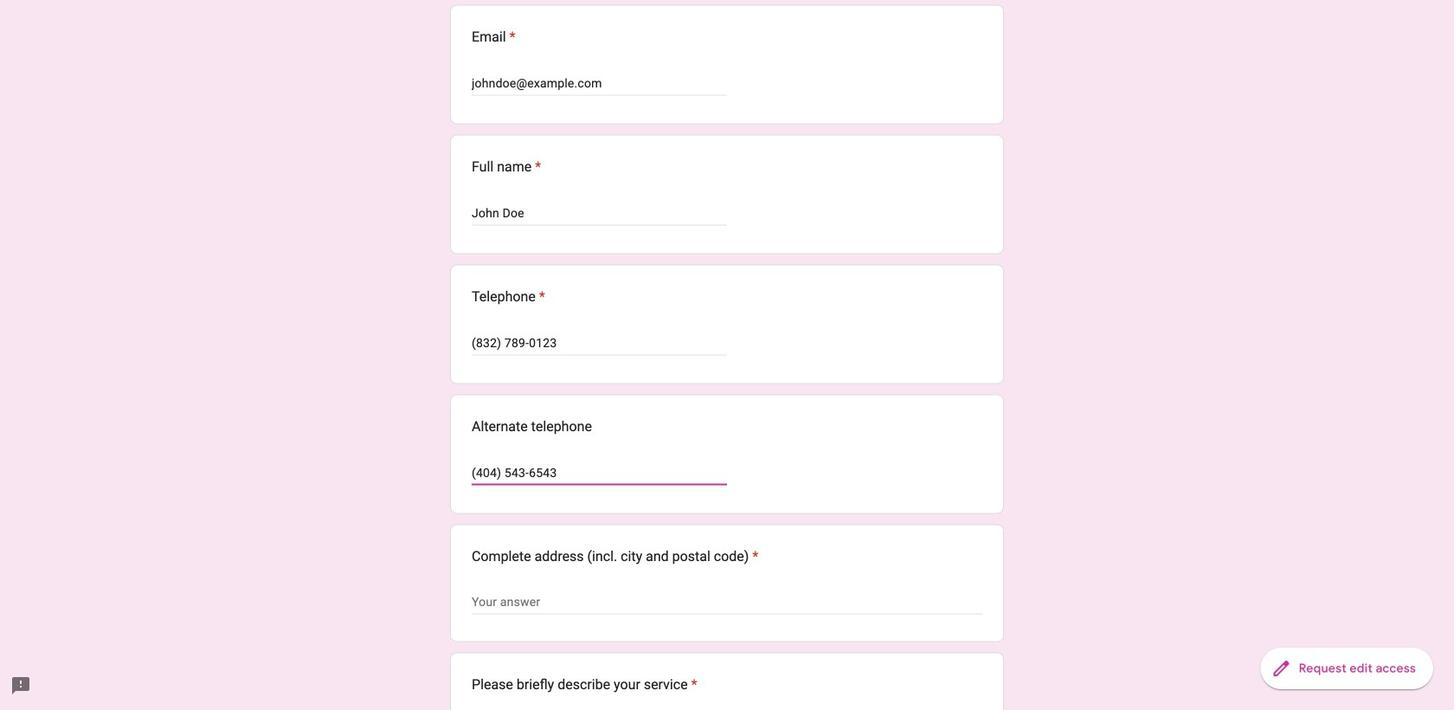 Task type: locate. For each thing, give the bounding box(es) containing it.
2 heading from the top
[[472, 156, 542, 177]]

Your answer text field
[[472, 593, 983, 614]]

list
[[450, 5, 1005, 710]]

5 heading from the top
[[472, 674, 698, 695]]

required question element
[[506, 26, 516, 47], [532, 156, 542, 177], [536, 286, 546, 307], [749, 546, 759, 567], [688, 674, 698, 695]]

list item
[[450, 5, 1005, 124]]

4 heading from the top
[[472, 546, 759, 567]]

None text field
[[472, 203, 727, 224], [472, 333, 727, 354], [472, 463, 727, 484], [472, 203, 727, 224], [472, 333, 727, 354], [472, 463, 727, 484]]

required question element for 2nd heading from the bottom
[[749, 546, 759, 567]]

heading
[[472, 26, 983, 47], [472, 156, 542, 177], [472, 286, 546, 307], [472, 546, 759, 567], [472, 674, 698, 695]]

Your email email field
[[472, 73, 727, 94]]



Task type: vqa. For each thing, say whether or not it's contained in the screenshot.
2nd Heading from the bottom of the page
yes



Task type: describe. For each thing, give the bounding box(es) containing it.
required question element for 5th heading from the top of the page
[[688, 674, 698, 695]]

required question element for 3rd heading
[[536, 286, 546, 307]]

3 heading from the top
[[472, 286, 546, 307]]

report a problem to google image
[[10, 675, 31, 696]]

required question element for 4th heading from the bottom
[[532, 156, 542, 177]]

1 heading from the top
[[472, 26, 983, 47]]

required question element for first heading from the top
[[506, 26, 516, 47]]



